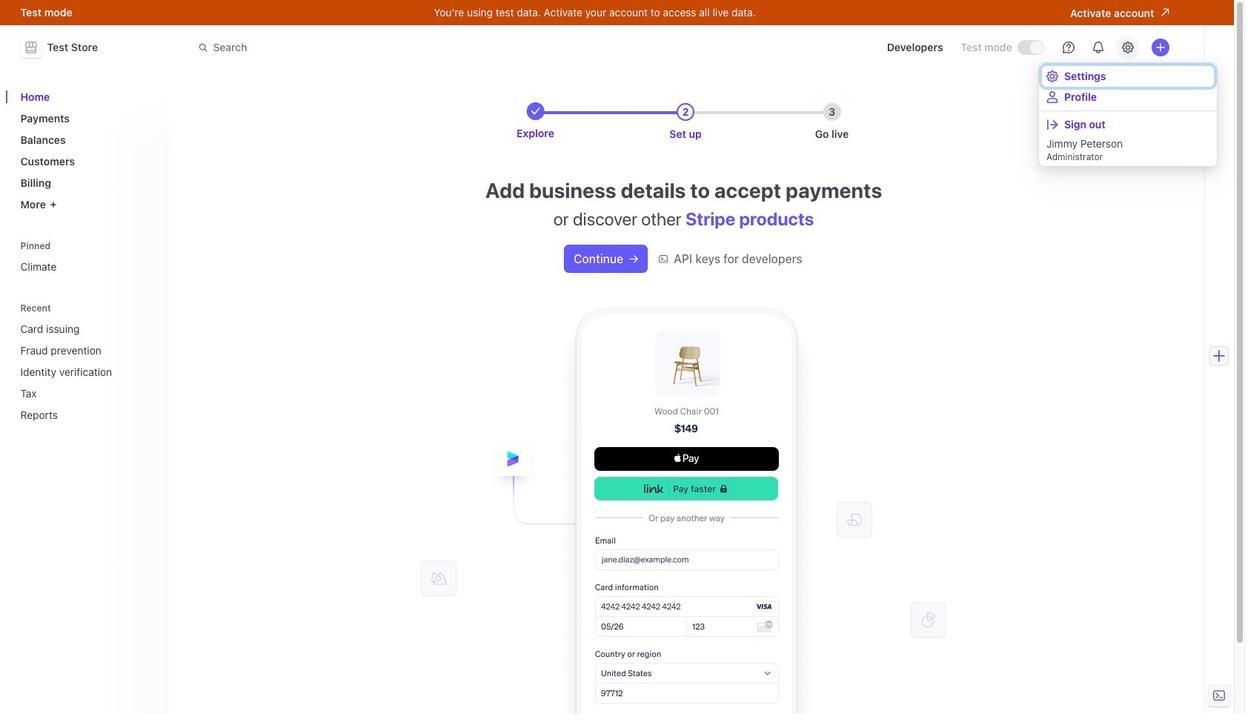Task type: locate. For each thing, give the bounding box(es) containing it.
2 recent element from the top
[[14, 317, 160, 427]]

1 recent element from the top
[[14, 298, 160, 427]]

menu
[[1040, 63, 1218, 166]]

None search field
[[189, 34, 608, 61]]

edit pins image
[[145, 241, 154, 250]]

recent element
[[14, 298, 160, 427], [14, 317, 160, 427]]

menu item
[[1043, 114, 1215, 135]]

pinned element
[[14, 235, 160, 279]]

notifications image
[[1093, 42, 1105, 53]]

Test mode checkbox
[[1018, 41, 1044, 54]]

clear history image
[[145, 304, 154, 313]]



Task type: describe. For each thing, give the bounding box(es) containing it.
svg image
[[630, 255, 639, 264]]

help image
[[1063, 42, 1075, 53]]

core navigation links element
[[14, 85, 160, 217]]

Search text field
[[189, 34, 608, 61]]

settings image
[[1122, 42, 1134, 53]]



Task type: vqa. For each thing, say whether or not it's contained in the screenshot.
Help dropdown button
no



